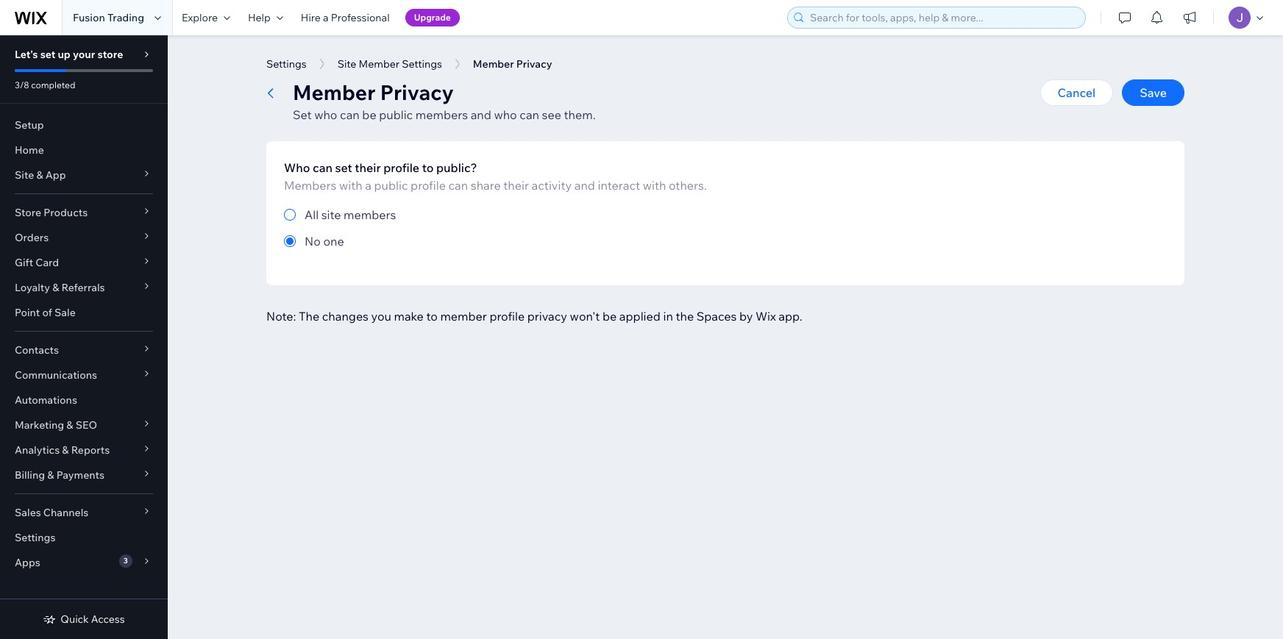 Task type: locate. For each thing, give the bounding box(es) containing it.
with
[[339, 178, 363, 193], [643, 178, 666, 193]]

site down hire a professional
[[337, 57, 356, 71]]

orders
[[15, 231, 49, 244]]

settings down help button on the top
[[266, 57, 307, 71]]

the
[[676, 309, 694, 324]]

who
[[314, 107, 337, 122], [494, 107, 517, 122]]

profile
[[384, 160, 420, 175], [411, 178, 446, 193], [490, 309, 525, 324]]

1 horizontal spatial a
[[365, 178, 372, 193]]

and
[[471, 107, 491, 122], [574, 178, 595, 193]]

1 vertical spatial members
[[344, 208, 396, 222]]

& inside marketing & seo dropdown button
[[66, 419, 73, 432]]

set inside "who can set their profile to public? members with a public profile can share their activity and interact with others."
[[335, 160, 352, 175]]

1 vertical spatial set
[[335, 160, 352, 175]]

1 horizontal spatial with
[[643, 178, 666, 193]]

1 horizontal spatial who
[[494, 107, 517, 122]]

0 horizontal spatial privacy
[[380, 79, 454, 105]]

members
[[416, 107, 468, 122], [344, 208, 396, 222]]

contacts
[[15, 344, 59, 357]]

set up members
[[335, 160, 352, 175]]

and inside "who can set their profile to public? members with a public profile can share their activity and interact with others."
[[574, 178, 595, 193]]

privacy for member privacy
[[516, 57, 552, 71]]

to right make
[[426, 309, 438, 324]]

set left 'up'
[[40, 48, 55, 61]]

member up set
[[293, 79, 376, 105]]

the
[[299, 309, 319, 324]]

1 vertical spatial be
[[603, 309, 617, 324]]

save
[[1140, 85, 1167, 100]]

0 vertical spatial profile
[[384, 160, 420, 175]]

settings
[[266, 57, 307, 71], [402, 57, 442, 71], [15, 531, 56, 545]]

let's set up your store
[[15, 48, 123, 61]]

and up public?
[[471, 107, 491, 122]]

0 horizontal spatial with
[[339, 178, 363, 193]]

profile left privacy
[[490, 309, 525, 324]]

communications button
[[0, 363, 168, 388]]

site & app
[[15, 169, 66, 182]]

set
[[40, 48, 55, 61], [335, 160, 352, 175]]

1 vertical spatial to
[[426, 309, 438, 324]]

1 horizontal spatial members
[[416, 107, 468, 122]]

0 horizontal spatial a
[[323, 11, 329, 24]]

loyalty
[[15, 281, 50, 294]]

member for member privacy
[[473, 57, 514, 71]]

privacy
[[516, 57, 552, 71], [380, 79, 454, 105]]

in
[[663, 309, 673, 324]]

automations link
[[0, 388, 168, 413]]

orders button
[[0, 225, 168, 250]]

others.
[[669, 178, 707, 193]]

public up all site members
[[374, 178, 408, 193]]

0 vertical spatial members
[[416, 107, 468, 122]]

1 horizontal spatial site
[[337, 57, 356, 71]]

them.
[[564, 107, 596, 122]]

option group containing all site members
[[284, 206, 730, 250]]

home
[[15, 143, 44, 157]]

site for site & app
[[15, 169, 34, 182]]

& right loyalty in the top of the page
[[52, 281, 59, 294]]

& left seo
[[66, 419, 73, 432]]

privacy down site member settings on the top left
[[380, 79, 454, 105]]

1 vertical spatial public
[[374, 178, 408, 193]]

0 horizontal spatial set
[[40, 48, 55, 61]]

channels
[[43, 506, 89, 520]]

and right activity
[[574, 178, 595, 193]]

with up all site members
[[339, 178, 363, 193]]

member inside member privacy set who can be public members and who can see them.
[[293, 79, 376, 105]]

seo
[[76, 419, 97, 432]]

settings inside button
[[402, 57, 442, 71]]

& inside the analytics & reports popup button
[[62, 444, 69, 457]]

to left public?
[[422, 160, 434, 175]]

member down professional
[[359, 57, 400, 71]]

site for site member settings
[[337, 57, 356, 71]]

store products
[[15, 206, 88, 219]]

0 horizontal spatial settings
[[15, 531, 56, 545]]

payments
[[56, 469, 104, 482]]

billing
[[15, 469, 45, 482]]

explore
[[182, 11, 218, 24]]

applied
[[620, 309, 661, 324]]

public?
[[436, 160, 477, 175]]

0 horizontal spatial site
[[15, 169, 34, 182]]

0 horizontal spatial their
[[355, 160, 381, 175]]

0 vertical spatial and
[[471, 107, 491, 122]]

analytics
[[15, 444, 60, 457]]

who right set
[[314, 107, 337, 122]]

privacy inside button
[[516, 57, 552, 71]]

&
[[36, 169, 43, 182], [52, 281, 59, 294], [66, 419, 73, 432], [62, 444, 69, 457], [47, 469, 54, 482]]

public inside member privacy set who can be public members and who can see them.
[[379, 107, 413, 122]]

site inside dropdown button
[[15, 169, 34, 182]]

public inside "who can set their profile to public? members with a public profile can share their activity and interact with others."
[[374, 178, 408, 193]]

0 horizontal spatial and
[[471, 107, 491, 122]]

1 vertical spatial privacy
[[380, 79, 454, 105]]

& left reports
[[62, 444, 69, 457]]

sale
[[54, 306, 76, 319]]

help
[[248, 11, 271, 24]]

& left app
[[36, 169, 43, 182]]

set inside sidebar 'element'
[[40, 48, 55, 61]]

0 vertical spatial set
[[40, 48, 55, 61]]

settings up member privacy set who can be public members and who can see them.
[[402, 57, 442, 71]]

1 horizontal spatial and
[[574, 178, 595, 193]]

option group
[[284, 206, 730, 250]]

reports
[[71, 444, 110, 457]]

member up member privacy set who can be public members and who can see them.
[[473, 57, 514, 71]]

1 horizontal spatial privacy
[[516, 57, 552, 71]]

site inside button
[[337, 57, 356, 71]]

site
[[321, 208, 341, 222]]

1 vertical spatial a
[[365, 178, 372, 193]]

members right site
[[344, 208, 396, 222]]

0 vertical spatial to
[[422, 160, 434, 175]]

one
[[323, 234, 344, 249]]

their up all site members
[[355, 160, 381, 175]]

their
[[355, 160, 381, 175], [504, 178, 529, 193]]

1 vertical spatial and
[[574, 178, 595, 193]]

member
[[359, 57, 400, 71], [473, 57, 514, 71], [293, 79, 376, 105]]

privacy inside member privacy set who can be public members and who can see them.
[[380, 79, 454, 105]]

a inside "who can set their profile to public? members with a public profile can share their activity and interact with others."
[[365, 178, 372, 193]]

gift card button
[[0, 250, 168, 275]]

profile down public?
[[411, 178, 446, 193]]

public
[[379, 107, 413, 122], [374, 178, 408, 193]]

settings down "sales"
[[15, 531, 56, 545]]

0 vertical spatial site
[[337, 57, 356, 71]]

1 horizontal spatial settings
[[266, 57, 307, 71]]

sidebar element
[[0, 35, 168, 639]]

members up public?
[[416, 107, 468, 122]]

who left see
[[494, 107, 517, 122]]

& right "billing"
[[47, 469, 54, 482]]

site down home
[[15, 169, 34, 182]]

professional
[[331, 11, 390, 24]]

with left others.
[[643, 178, 666, 193]]

& inside loyalty & referrals popup button
[[52, 281, 59, 294]]

be inside member privacy set who can be public members and who can see them.
[[362, 107, 376, 122]]

settings inside sidebar 'element'
[[15, 531, 56, 545]]

0 vertical spatial be
[[362, 107, 376, 122]]

can
[[340, 107, 360, 122], [520, 107, 539, 122], [313, 160, 333, 175], [449, 178, 468, 193]]

0 horizontal spatial be
[[362, 107, 376, 122]]

1 horizontal spatial be
[[603, 309, 617, 324]]

to inside "who can set their profile to public? members with a public profile can share their activity and interact with others."
[[422, 160, 434, 175]]

2 horizontal spatial settings
[[402, 57, 442, 71]]

quick access button
[[43, 613, 125, 626]]

their right share
[[504, 178, 529, 193]]

public down site member settings on the top left
[[379, 107, 413, 122]]

1 with from the left
[[339, 178, 363, 193]]

settings inside button
[[266, 57, 307, 71]]

fusion
[[73, 11, 105, 24]]

& inside billing & payments dropdown button
[[47, 469, 54, 482]]

1 horizontal spatial set
[[335, 160, 352, 175]]

to
[[422, 160, 434, 175], [426, 309, 438, 324]]

settings for settings button
[[266, 57, 307, 71]]

site member settings
[[337, 57, 442, 71]]

a up all site members
[[365, 178, 372, 193]]

point of sale link
[[0, 300, 168, 325]]

1 vertical spatial their
[[504, 178, 529, 193]]

1 vertical spatial site
[[15, 169, 34, 182]]

a right hire
[[323, 11, 329, 24]]

products
[[44, 206, 88, 219]]

& inside site & app dropdown button
[[36, 169, 43, 182]]

0 vertical spatial their
[[355, 160, 381, 175]]

site
[[337, 57, 356, 71], [15, 169, 34, 182]]

billing & payments button
[[0, 463, 168, 488]]

access
[[91, 613, 125, 626]]

0 vertical spatial public
[[379, 107, 413, 122]]

sales channels button
[[0, 500, 168, 525]]

members inside member privacy set who can be public members and who can see them.
[[416, 107, 468, 122]]

be right won't
[[603, 309, 617, 324]]

store products button
[[0, 200, 168, 225]]

0 vertical spatial privacy
[[516, 57, 552, 71]]

& for loyalty
[[52, 281, 59, 294]]

0 horizontal spatial members
[[344, 208, 396, 222]]

privacy up see
[[516, 57, 552, 71]]

be down site member settings on the top left
[[362, 107, 376, 122]]

0 horizontal spatial who
[[314, 107, 337, 122]]

profile left public?
[[384, 160, 420, 175]]

be
[[362, 107, 376, 122], [603, 309, 617, 324]]

point of sale
[[15, 306, 76, 319]]

member privacy button
[[466, 53, 560, 75]]

2 who from the left
[[494, 107, 517, 122]]

& for marketing
[[66, 419, 73, 432]]

point
[[15, 306, 40, 319]]



Task type: vqa. For each thing, say whether or not it's contained in the screenshot.
to inside the Who can set their profile to public? Members with a public profile can share their activity and interact with others.
yes



Task type: describe. For each thing, give the bounding box(es) containing it.
upgrade
[[414, 12, 451, 23]]

can right set
[[340, 107, 360, 122]]

automations
[[15, 394, 77, 407]]

1 horizontal spatial their
[[504, 178, 529, 193]]

2 with from the left
[[643, 178, 666, 193]]

privacy
[[527, 309, 567, 324]]

billing & payments
[[15, 469, 104, 482]]

can down public?
[[449, 178, 468, 193]]

loyalty & referrals button
[[0, 275, 168, 300]]

member for member privacy set who can be public members and who can see them.
[[293, 79, 376, 105]]

members
[[284, 178, 337, 193]]

see
[[542, 107, 561, 122]]

member
[[440, 309, 487, 324]]

store
[[97, 48, 123, 61]]

trading
[[107, 11, 144, 24]]

marketing
[[15, 419, 64, 432]]

app.
[[779, 309, 803, 324]]

sales channels
[[15, 506, 89, 520]]

3
[[123, 556, 128, 566]]

let's
[[15, 48, 38, 61]]

and inside member privacy set who can be public members and who can see them.
[[471, 107, 491, 122]]

who can set their profile to public? members with a public profile can share their activity and interact with others.
[[284, 160, 707, 193]]

analytics & reports
[[15, 444, 110, 457]]

to for public?
[[422, 160, 434, 175]]

card
[[36, 256, 59, 269]]

no
[[305, 234, 321, 249]]

note: the changes you make to member profile privacy won't be applied in the spaces by wix app.
[[266, 309, 803, 324]]

note:
[[266, 309, 296, 324]]

app
[[45, 169, 66, 182]]

set
[[293, 107, 312, 122]]

wix
[[756, 309, 776, 324]]

marketing & seo
[[15, 419, 97, 432]]

no one
[[305, 234, 344, 249]]

cancel button
[[1040, 79, 1114, 106]]

sales
[[15, 506, 41, 520]]

interact
[[598, 178, 640, 193]]

make
[[394, 309, 424, 324]]

settings for settings link on the left bottom
[[15, 531, 56, 545]]

& for analytics
[[62, 444, 69, 457]]

analytics & reports button
[[0, 438, 168, 463]]

cancel
[[1058, 85, 1096, 100]]

site member settings button
[[330, 53, 450, 75]]

1 vertical spatial profile
[[411, 178, 446, 193]]

gift
[[15, 256, 33, 269]]

changes
[[322, 309, 369, 324]]

hire
[[301, 11, 321, 24]]

member privacy
[[473, 57, 552, 71]]

quick access
[[61, 613, 125, 626]]

contacts button
[[0, 338, 168, 363]]

setup link
[[0, 113, 168, 138]]

all site members
[[305, 208, 396, 222]]

marketing & seo button
[[0, 413, 168, 438]]

2 vertical spatial profile
[[490, 309, 525, 324]]

gift card
[[15, 256, 59, 269]]

you
[[371, 309, 391, 324]]

store
[[15, 206, 41, 219]]

can left see
[[520, 107, 539, 122]]

who
[[284, 160, 310, 175]]

won't
[[570, 309, 600, 324]]

fusion trading
[[73, 11, 144, 24]]

hire a professional
[[301, 11, 390, 24]]

quick
[[61, 613, 89, 626]]

communications
[[15, 369, 97, 382]]

0 vertical spatial a
[[323, 11, 329, 24]]

by
[[740, 309, 753, 324]]

of
[[42, 306, 52, 319]]

members inside option group
[[344, 208, 396, 222]]

setup
[[15, 118, 44, 132]]

3/8
[[15, 79, 29, 91]]

upgrade button
[[405, 9, 460, 26]]

& for site
[[36, 169, 43, 182]]

member privacy set who can be public members and who can see them.
[[293, 79, 596, 122]]

referrals
[[61, 281, 105, 294]]

& for billing
[[47, 469, 54, 482]]

1 who from the left
[[314, 107, 337, 122]]

Search for tools, apps, help & more... field
[[806, 7, 1081, 28]]

privacy for member privacy set who can be public members and who can see them.
[[380, 79, 454, 105]]

save button
[[1122, 79, 1185, 106]]

hire a professional link
[[292, 0, 399, 35]]

help button
[[239, 0, 292, 35]]

activity
[[532, 178, 572, 193]]

apps
[[15, 556, 40, 570]]

loyalty & referrals
[[15, 281, 105, 294]]

all
[[305, 208, 319, 222]]

3/8 completed
[[15, 79, 75, 91]]

spaces
[[697, 309, 737, 324]]

completed
[[31, 79, 75, 91]]

share
[[471, 178, 501, 193]]

can up members
[[313, 160, 333, 175]]

to for member
[[426, 309, 438, 324]]



